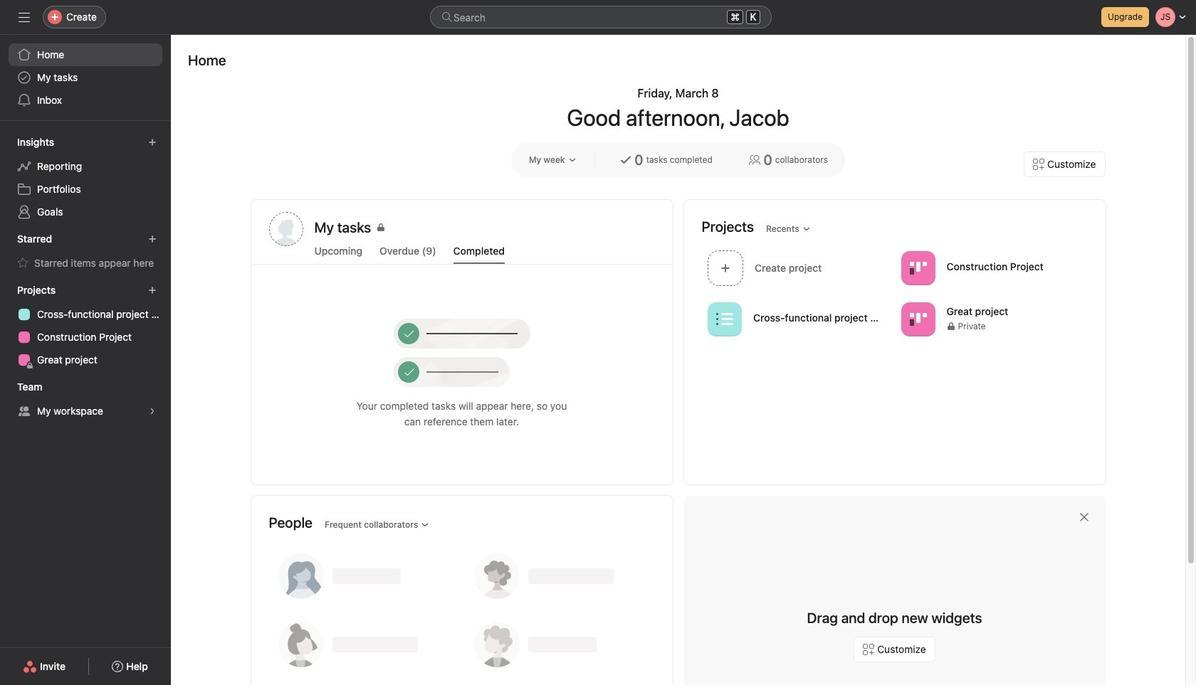 Task type: vqa. For each thing, say whether or not it's contained in the screenshot.
the "Add task…" button related to News
no



Task type: describe. For each thing, give the bounding box(es) containing it.
list image
[[716, 311, 733, 328]]

board image
[[909, 311, 927, 328]]

global element
[[0, 35, 171, 120]]

add items to starred image
[[148, 235, 157, 244]]

board image
[[909, 260, 927, 277]]

hide sidebar image
[[19, 11, 30, 23]]

Search tasks, projects, and more text field
[[430, 6, 772, 28]]

dismiss image
[[1079, 512, 1090, 523]]



Task type: locate. For each thing, give the bounding box(es) containing it.
new insights image
[[148, 138, 157, 147]]

None field
[[430, 6, 772, 28]]

insights element
[[0, 130, 171, 226]]

see details, my workspace image
[[148, 407, 157, 416]]

projects element
[[0, 278, 171, 375]]

teams element
[[0, 375, 171, 426]]

starred element
[[0, 226, 171, 278]]

add profile photo image
[[269, 212, 303, 246]]

new project or portfolio image
[[148, 286, 157, 295]]



